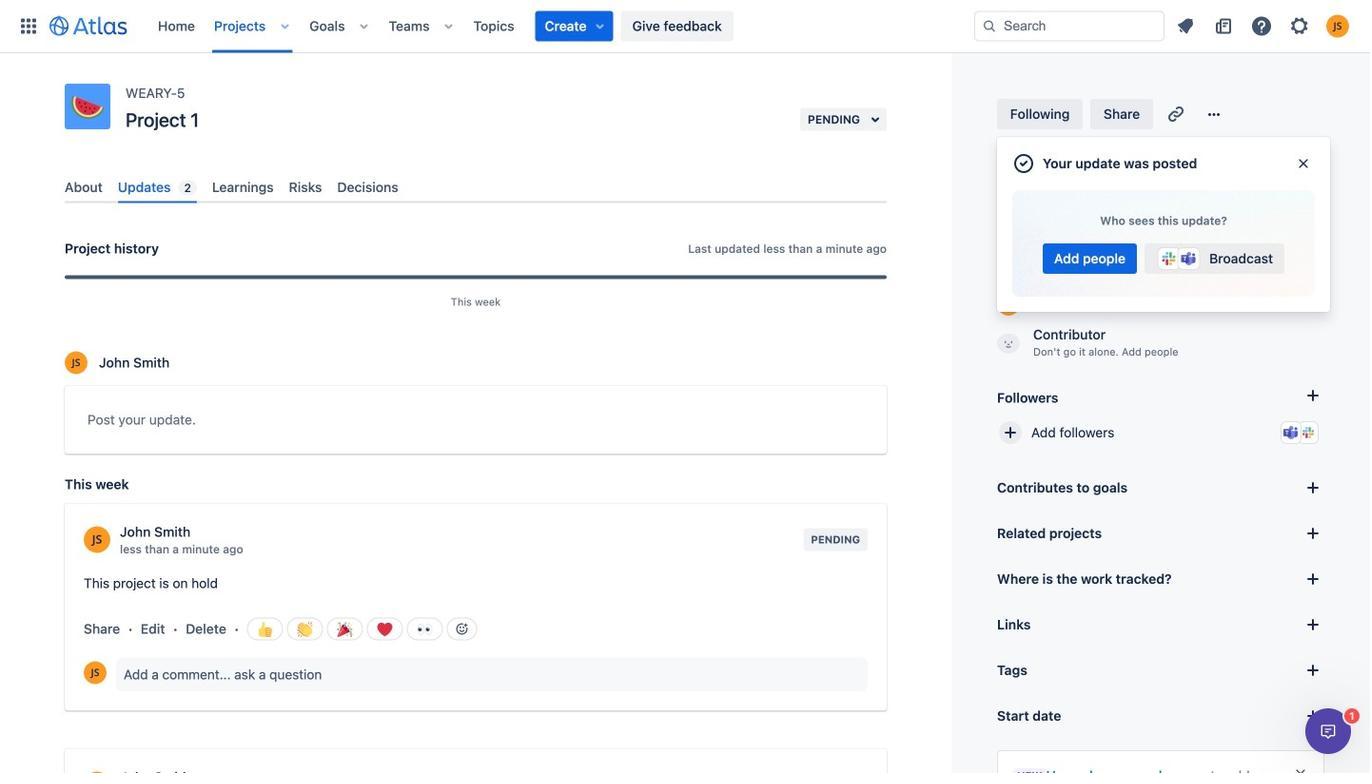 Task type: describe. For each thing, give the bounding box(es) containing it.
:heart: image
[[377, 622, 393, 638]]

top element
[[11, 0, 975, 53]]

:thumbsup: image
[[258, 622, 273, 638]]

account image
[[1327, 15, 1350, 38]]

:eyes: image
[[417, 622, 433, 638]]

slack logo showing nan channels are connected to this project image
[[1301, 426, 1316, 441]]

settings image
[[1289, 15, 1312, 38]]

close banner image
[[1294, 767, 1309, 774]]

add follower image
[[1000, 422, 1022, 445]]

add link image
[[1302, 614, 1325, 637]]

add tag image
[[1302, 660, 1325, 683]]

:eyes: image
[[417, 622, 433, 638]]

add related project image
[[1302, 523, 1325, 545]]

add work tracking links image
[[1302, 568, 1325, 591]]

notifications image
[[1175, 15, 1198, 38]]

add a follower image
[[1302, 385, 1325, 407]]

help image
[[1251, 15, 1274, 38]]

:heart: image
[[377, 622, 393, 638]]

Main content area, start typing to enter text. text field
[[88, 409, 864, 439]]



Task type: locate. For each thing, give the bounding box(es) containing it.
:tada: image
[[337, 622, 353, 638], [337, 622, 353, 638]]

switch to... image
[[17, 15, 40, 38]]

set start date image
[[1302, 705, 1325, 728]]

:thumbsup: image
[[258, 622, 273, 638]]

:clap: image
[[298, 622, 313, 638], [298, 622, 313, 638]]

dialog
[[1306, 709, 1352, 755]]

your update was posted image
[[1013, 152, 1036, 175]]

Search field
[[975, 11, 1165, 41]]

None search field
[[975, 11, 1165, 41]]

tab list
[[57, 172, 895, 203]]

close dialog image
[[1297, 156, 1312, 171]]

search image
[[982, 19, 998, 34]]

msteams logo showing  channels are connected to this project image
[[1284, 426, 1299, 441]]

banner
[[0, 0, 1371, 53]]

add goals image
[[1302, 477, 1325, 500]]



Task type: vqa. For each thing, say whether or not it's contained in the screenshot.
Close dialog icon
yes



